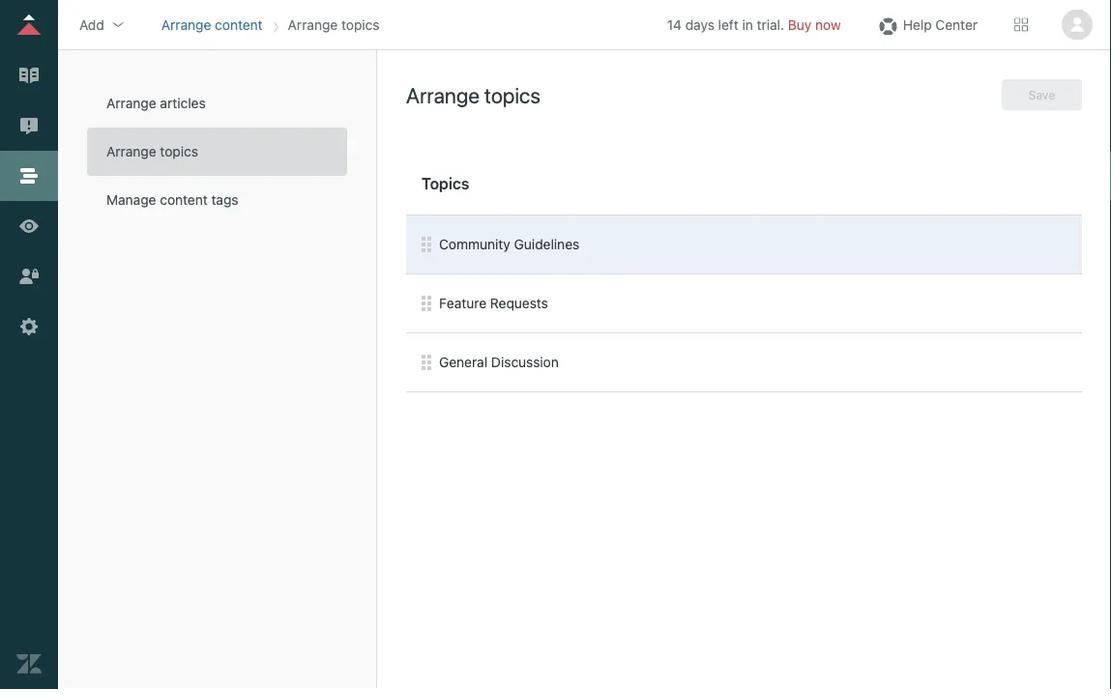 Task type: vqa. For each thing, say whether or not it's contained in the screenshot.
Support corresponding to Support / Funky Town
no



Task type: locate. For each thing, give the bounding box(es) containing it.
discussion
[[492, 355, 559, 370]]

feature requests
[[439, 295, 548, 311]]

arrange articles link
[[87, 79, 347, 128]]

general
[[439, 355, 488, 370]]

community guidelines link
[[439, 235, 580, 254]]

1 vertical spatial content
[[160, 192, 208, 208]]

14 days left in trial. buy now
[[667, 16, 842, 32]]

1 vertical spatial topics
[[485, 82, 541, 107]]

arrange content link
[[161, 16, 263, 32]]

navigation
[[158, 10, 384, 39]]

manage content tags
[[106, 192, 239, 208]]

center
[[936, 16, 978, 32]]

arrange content image
[[16, 164, 42, 189]]

now
[[816, 16, 842, 32]]

topics
[[342, 16, 380, 32], [485, 82, 541, 107], [160, 144, 198, 160]]

arrange content
[[161, 16, 263, 32]]

0 horizontal spatial content
[[160, 192, 208, 208]]

2 horizontal spatial arrange topics
[[406, 82, 541, 107]]

content
[[215, 16, 263, 32], [160, 192, 208, 208]]

requests
[[490, 295, 548, 311]]

0 vertical spatial topics
[[342, 16, 380, 32]]

add button
[[74, 10, 131, 39]]

0 vertical spatial arrange topics
[[288, 16, 380, 32]]

content up arrange articles link
[[215, 16, 263, 32]]

left
[[719, 16, 739, 32]]

2 horizontal spatial topics
[[485, 82, 541, 107]]

1 horizontal spatial arrange topics
[[288, 16, 380, 32]]

navigation containing arrange content
[[158, 10, 384, 39]]

content left tags
[[160, 192, 208, 208]]

content inside manage content tags link
[[160, 192, 208, 208]]

arrange
[[161, 16, 211, 32], [288, 16, 338, 32], [406, 82, 480, 107], [106, 95, 156, 111], [106, 144, 156, 160]]

1 horizontal spatial content
[[215, 16, 263, 32]]

1 horizontal spatial topics
[[342, 16, 380, 32]]

help
[[904, 16, 932, 32]]

arrange topics
[[288, 16, 380, 32], [406, 82, 541, 107], [106, 144, 198, 160]]

help center
[[904, 16, 978, 32]]

save
[[1029, 88, 1056, 102]]

2 vertical spatial arrange topics
[[106, 144, 198, 160]]

0 horizontal spatial topics
[[160, 144, 198, 160]]

general discussion link
[[439, 353, 559, 372]]

arrange articles
[[106, 95, 206, 111]]

customize design image
[[16, 214, 42, 239]]

0 vertical spatial content
[[215, 16, 263, 32]]

days
[[686, 16, 715, 32]]

add
[[79, 16, 104, 32]]



Task type: describe. For each thing, give the bounding box(es) containing it.
arrange topics inside navigation
[[288, 16, 380, 32]]

0 horizontal spatial arrange topics
[[106, 144, 198, 160]]

articles
[[160, 95, 206, 111]]

2 vertical spatial topics
[[160, 144, 198, 160]]

save button
[[1002, 79, 1083, 110]]

trial.
[[757, 16, 785, 32]]

user permissions image
[[16, 264, 42, 289]]

settings image
[[16, 314, 42, 340]]

guidelines
[[514, 236, 580, 252]]

zendesk products image
[[1015, 18, 1029, 31]]

help center button
[[871, 10, 984, 39]]

tags
[[211, 192, 239, 208]]

manage content tags link
[[87, 176, 347, 225]]

in
[[743, 16, 754, 32]]

manage
[[106, 192, 156, 208]]

feature requests link
[[439, 294, 548, 313]]

14
[[667, 16, 682, 32]]

zendesk image
[[16, 652, 42, 677]]

community
[[439, 236, 511, 252]]

moderate content image
[[16, 113, 42, 138]]

1 vertical spatial arrange topics
[[406, 82, 541, 107]]

manage articles image
[[16, 63, 42, 88]]

feature
[[439, 295, 487, 311]]

general discussion
[[439, 355, 559, 370]]

content for manage
[[160, 192, 208, 208]]

community guidelines
[[439, 236, 580, 252]]

content for arrange
[[215, 16, 263, 32]]

buy
[[789, 16, 812, 32]]



